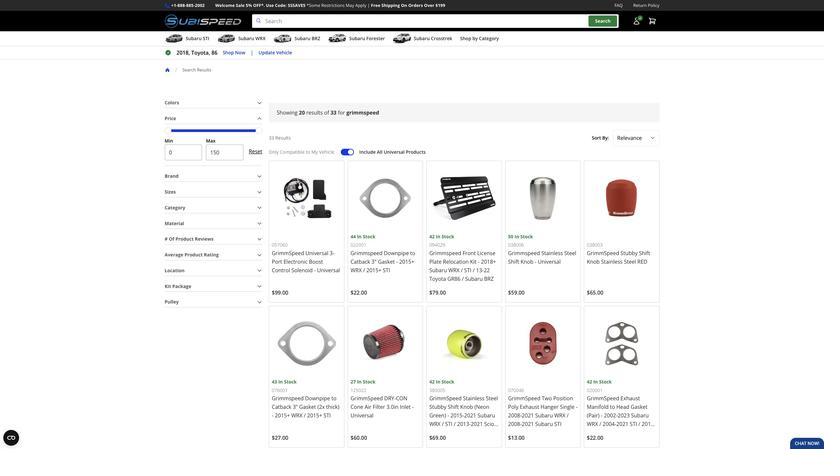 Task type: describe. For each thing, give the bounding box(es) containing it.
stock for grimmspeed stainless steel shift knob  - universal
[[521, 233, 534, 240]]

stainless for grimmspeed
[[463, 395, 485, 402]]

wrx inside "42 in stock 380005 grimmspeed stainless steel stubby shift knob (neon green) - 2015-2021 subaru wrx / sti / 2013-2021 scion fr-s / subaru brz / toyota 86"
[[430, 421, 441, 428]]

- inside 27 in stock 125022 grimmspeed dry-con cone air filter 3.0in inlet - universal
[[413, 404, 414, 411]]

shop by category
[[461, 35, 499, 42]]

sizes button
[[165, 187, 263, 197]]

50 in stock 038006 grimmspeed stainless steel shift knob  - universal
[[509, 233, 577, 265]]

results
[[307, 109, 323, 116]]

use
[[266, 2, 274, 8]]

toyota,
[[192, 49, 210, 56]]

button image
[[633, 17, 641, 25]]

maximum slider
[[256, 127, 263, 134]]

$199
[[436, 2, 446, 8]]

a subaru forester thumbnail image image
[[328, 34, 347, 44]]

brz inside 42 in stock 094029 grimmspeed front license plate relocation kit - 2018+ subaru wrx / sti / 13-22 toyota gr86 / subaru brz
[[485, 275, 494, 283]]

results for search results
[[197, 67, 212, 73]]

grimmspeed downpipe to catback 3" gasket - 2015+ wrx / 2015+ sti image
[[351, 164, 421, 233]]

2023
[[618, 412, 630, 419]]

free
[[371, 2, 381, 8]]

stock for grimmspeed exhaust manifold to head gasket (pair) - 2002-2023 subaru wrx / 2004-2021 sti / 2013- 2020 brz
[[600, 379, 612, 385]]

22
[[484, 267, 490, 274]]

$13.00
[[509, 434, 525, 442]]

toyota inside "42 in stock 380005 grimmspeed stainless steel stubby shift knob (neon green) - 2015-2021 subaru wrx / sti / 2013-2021 scion fr-s / subaru brz / toyota 86"
[[478, 429, 495, 436]]

1 vertical spatial 33
[[269, 135, 274, 141]]

solenoid
[[292, 267, 313, 274]]

manifold
[[588, 404, 609, 411]]

vehicle inside button
[[276, 49, 292, 56]]

cone
[[351, 404, 364, 411]]

2013- inside "42 in stock 380005 grimmspeed stainless steel stubby shift knob (neon green) - 2015-2021 subaru wrx / sti / 2013-2021 scion fr-s / subaru brz / toyota 86"
[[458, 421, 471, 428]]

subaru inside dropdown button
[[414, 35, 430, 42]]

2002
[[195, 2, 205, 8]]

products
[[406, 149, 426, 155]]

universal inside 50 in stock 038006 grimmspeed stainless steel shift knob  - universal
[[538, 258, 561, 265]]

stubby inside 038003 grimmspeed stubby shift knob stainless steel red
[[621, 250, 638, 257]]

poly
[[509, 404, 519, 411]]

subaru sti button
[[165, 33, 210, 46]]

downpipe for (2x
[[305, 395, 330, 402]]

076001
[[272, 387, 288, 393]]

front
[[463, 250, 476, 257]]

brz inside "42 in stock 380005 grimmspeed stainless steel stubby shift knob (neon green) - 2015-2021 subaru wrx / sti / 2013-2021 scion fr-s / subaru brz / toyota 86"
[[464, 429, 474, 436]]

subaru forester
[[350, 35, 385, 42]]

search button
[[589, 16, 618, 27]]

057060 grimmspeed universal 3- port electronic boost control solenoid - universal
[[272, 242, 340, 274]]

grimmspeed two position poly exhaust hanger single  - 2008-2021 subaru wrx / 2008-2021 subaru sti image
[[509, 309, 578, 379]]

0 vertical spatial product
[[176, 236, 194, 242]]

sti inside "42 in stock 380005 grimmspeed stainless steel stubby shift knob (neon green) - 2015-2021 subaru wrx / sti / 2013-2021 scion fr-s / subaru brz / toyota 86"
[[446, 421, 453, 428]]

stock for grimmspeed stainless steel stubby shift knob (neon green) - 2015-2021 subaru wrx / sti / 2013-2021 scion fr-s / subaru brz / toyota 86
[[442, 379, 455, 385]]

inlet
[[400, 404, 411, 411]]

44 in stock 022001 grimmspeed downpipe to catback 3" gasket - 2015+ wrx / 2015+ sti
[[351, 233, 416, 274]]

colors
[[165, 99, 179, 106]]

070046
[[509, 387, 524, 393]]

shipping
[[382, 2, 400, 8]]

a subaru brz thumbnail image image
[[274, 34, 292, 44]]

sale
[[236, 2, 245, 8]]

grimmspeed for grimmspeed downpipe to catback 3" gasket - 2015+ wrx / 2015+ sti
[[351, 250, 383, 257]]

stubby inside "42 in stock 380005 grimmspeed stainless steel stubby shift knob (neon green) - 2015-2021 subaru wrx / sti / 2013-2021 scion fr-s / subaru brz / toyota 86"
[[430, 404, 447, 411]]

relocation
[[443, 258, 469, 265]]

brz inside 42 in stock 020001 grimmspeed exhaust manifold to head gasket (pair) - 2002-2023 subaru wrx / 2004-2021 sti / 2013- 2020 brz
[[601, 429, 611, 436]]

125022
[[351, 387, 367, 393]]

knob inside 50 in stock 038006 grimmspeed stainless steel shift knob  - universal
[[521, 258, 534, 265]]

shift inside 038003 grimmspeed stubby shift knob stainless steel red
[[640, 250, 651, 257]]

- inside 50 in stock 038006 grimmspeed stainless steel shift knob  - universal
[[535, 258, 537, 265]]

sort by:
[[593, 135, 610, 141]]

0 vertical spatial 86
[[212, 49, 218, 56]]

include
[[360, 149, 376, 155]]

2 2008- from the top
[[509, 421, 522, 428]]

shop for shop by category
[[461, 35, 472, 42]]

$99.00
[[272, 289, 289, 296]]

038006
[[509, 242, 524, 248]]

to inside 42 in stock 020001 grimmspeed exhaust manifold to head gasket (pair) - 2002-2023 subaru wrx / 2004-2021 sti / 2013- 2020 brz
[[611, 404, 616, 411]]

grimmspeed for grimmspeed front license plate relocation kit - 2018+ subaru wrx / sti / 13-22 toyota gr86 / subaru brz
[[430, 250, 462, 257]]

shift inside 50 in stock 038006 grimmspeed stainless steel shift knob  - universal
[[509, 258, 520, 265]]

86 inside "42 in stock 380005 grimmspeed stainless steel stubby shift knob (neon green) - 2015-2021 subaru wrx / sti / 2013-2021 scion fr-s / subaru brz / toyota 86"
[[430, 438, 436, 445]]

$79.00
[[430, 289, 446, 296]]

3" for wrx
[[293, 404, 298, 411]]

update vehicle button
[[259, 49, 292, 56]]

hanger
[[541, 404, 559, 411]]

for
[[338, 109, 345, 116]]

2018, toyota, 86
[[177, 49, 218, 56]]

(2x
[[318, 404, 325, 411]]

reset button
[[249, 144, 263, 160]]

exhaust for 2008-
[[520, 404, 540, 411]]

steel for grimmspeed stainless steel shift knob  - universal
[[565, 250, 577, 257]]

by
[[473, 35, 478, 42]]

3.0in
[[387, 404, 399, 411]]

0 horizontal spatial |
[[251, 49, 254, 56]]

now
[[235, 49, 246, 56]]

- inside 070046 grimmspeed two position poly exhaust hanger single  - 2008-2021 subaru wrx / 2008-2021 subaru sti
[[577, 404, 578, 411]]

$59.00
[[509, 289, 525, 296]]

sti inside dropdown button
[[203, 35, 210, 42]]

shop now link
[[223, 49, 246, 56]]

search for search results
[[183, 67, 196, 73]]

on
[[401, 2, 408, 8]]

(neon
[[475, 404, 490, 411]]

grimmspeed stubby shift knob stainless steel red image
[[588, 164, 657, 233]]

43
[[272, 379, 277, 385]]

42 in stock 094029 grimmspeed front license plate relocation kit - 2018+ subaru wrx / sti / 13-22 toyota gr86 / subaru brz
[[430, 233, 497, 283]]

results for 33 results
[[276, 135, 291, 141]]

update
[[259, 49, 275, 56]]

average product rating button
[[165, 250, 263, 260]]

single
[[561, 404, 575, 411]]

3-
[[330, 250, 335, 257]]

gr86
[[448, 275, 461, 283]]

grimmspeed exhaust manifold to head gasket (pair) - 2002-2023 subaru wrx / 2004-2021 sti / 2013-2020 brz image
[[588, 309, 657, 379]]

to inside '44 in stock 022001 grimmspeed downpipe to catback 3" gasket - 2015+ wrx / 2015+ sti'
[[411, 250, 416, 257]]

$22.00 for grimmspeed exhaust manifold to head gasket (pair) - 2002-2023 subaru wrx / 2004-2021 sti / 2013- 2020 brz
[[588, 434, 604, 442]]

038003
[[588, 242, 603, 248]]

select... image
[[651, 135, 656, 141]]

gasket for 2015+
[[378, 258, 395, 265]]

price
[[165, 115, 176, 121]]

return policy link
[[634, 2, 660, 9]]

0 vertical spatial |
[[368, 2, 370, 8]]

+1-
[[171, 2, 178, 8]]

apply
[[356, 2, 367, 8]]

*some restrictions may apply | free shipping on orders over $199
[[307, 2, 446, 8]]

my
[[312, 149, 318, 155]]

grimmspeed stainless steel shift knob  - universal image
[[509, 164, 578, 233]]

sti inside 42 in stock 094029 grimmspeed front license plate relocation kit - 2018+ subaru wrx / sti / 13-22 toyota gr86 / subaru brz
[[465, 267, 472, 274]]

$27.00
[[272, 434, 289, 442]]

$69.00
[[430, 434, 446, 442]]

search results link
[[183, 67, 217, 73]]

of inside dropdown button
[[169, 236, 174, 242]]

#
[[165, 236, 168, 242]]

5%
[[246, 2, 252, 8]]

42 for grimmspeed exhaust manifold to head gasket (pair) - 2002-2023 subaru wrx / 2004-2021 sti / 2013- 2020 brz
[[588, 379, 593, 385]]

location
[[165, 267, 185, 274]]

filter
[[373, 404, 386, 411]]

+1-888-885-2002
[[171, 2, 205, 8]]

42 for grimmspeed stainless steel stubby shift knob (neon green) - 2015-2021 subaru wrx / sti / 2013-2021 scion fr-s / subaru brz / toyota 86
[[430, 379, 435, 385]]

grimmspeed inside 057060 grimmspeed universal 3- port electronic boost control solenoid - universal
[[272, 250, 304, 257]]

43 in stock 076001 grimmspeed downpipe to catback 3" gasket (2x thick) - 2015+ wrx / 2015+ sti
[[272, 379, 340, 419]]

average
[[165, 252, 184, 258]]

max
[[206, 138, 216, 144]]

faq link
[[615, 2, 623, 9]]

code:
[[275, 2, 287, 8]]

stock for grimmspeed dry-con cone air filter 3.0in inlet - universal
[[363, 379, 376, 385]]

two
[[542, 395, 553, 402]]

13-
[[477, 267, 484, 274]]

subaru crosstrek button
[[393, 33, 453, 46]]

2021 inside 42 in stock 020001 grimmspeed exhaust manifold to head gasket (pair) - 2002-2023 subaru wrx / 2004-2021 sti / 2013- 2020 brz
[[617, 421, 629, 428]]

a subaru crosstrek thumbnail image image
[[393, 34, 412, 44]]

- inside 42 in stock 020001 grimmspeed exhaust manifold to head gasket (pair) - 2002-2023 subaru wrx / 2004-2021 sti / 2013- 2020 brz
[[602, 412, 603, 419]]

location button
[[165, 266, 263, 276]]

wrx inside 070046 grimmspeed two position poly exhaust hanger single  - 2008-2021 subaru wrx / 2008-2021 subaru sti
[[555, 412, 566, 419]]

showing 20 results of 33 for grimmspeed
[[277, 109, 380, 116]]

subaru brz
[[295, 35, 321, 42]]

pulley button
[[165, 297, 263, 307]]

shop for shop now
[[223, 49, 234, 56]]

wrx inside 42 in stock 094029 grimmspeed front license plate relocation kit - 2018+ subaru wrx / sti / 13-22 toyota gr86 / subaru brz
[[449, 267, 460, 274]]



Task type: vqa. For each thing, say whether or not it's contained in the screenshot.
Grimmspeed Downpipe to Catback 3" Gasket (2x thick) - 2015+ WRX / 2015+ STI In
yes



Task type: locate. For each thing, give the bounding box(es) containing it.
grimmspeed
[[272, 250, 304, 257], [588, 250, 620, 257], [351, 395, 383, 402], [430, 395, 462, 402], [509, 395, 541, 402], [588, 395, 620, 402]]

sti inside 43 in stock 076001 grimmspeed downpipe to catback 3" gasket (2x thick) - 2015+ wrx / 2015+ sti
[[324, 412, 331, 419]]

stock inside 42 in stock 020001 grimmspeed exhaust manifold to head gasket (pair) - 2002-2023 subaru wrx / 2004-2021 sti / 2013- 2020 brz
[[600, 379, 612, 385]]

1 vertical spatial shop
[[223, 49, 234, 56]]

/
[[175, 66, 177, 73], [363, 267, 365, 274], [461, 267, 463, 274], [473, 267, 475, 274], [462, 275, 464, 283], [304, 412, 306, 419], [567, 412, 569, 419], [442, 421, 444, 428], [454, 421, 456, 428], [600, 421, 602, 428], [639, 421, 641, 428], [442, 429, 444, 436], [475, 429, 477, 436]]

shop by category button
[[461, 33, 499, 46]]

2 horizontal spatial knob
[[588, 258, 600, 265]]

42 inside "42 in stock 380005 grimmspeed stainless steel stubby shift knob (neon green) - 2015-2021 subaru wrx / sti / 2013-2021 scion fr-s / subaru brz / toyota 86"
[[430, 379, 435, 385]]

grimmspeed up the air
[[351, 395, 383, 402]]

kit package
[[165, 283, 192, 289]]

0 vertical spatial downpipe
[[384, 250, 409, 257]]

update vehicle
[[259, 49, 292, 56]]

1 horizontal spatial $22.00
[[588, 434, 604, 442]]

2013- inside 42 in stock 020001 grimmspeed exhaust manifold to head gasket (pair) - 2002-2023 subaru wrx / 2004-2021 sti / 2013- 2020 brz
[[642, 421, 656, 428]]

33 left for
[[331, 109, 337, 116]]

1 vertical spatial results
[[276, 135, 291, 141]]

1 vertical spatial downpipe
[[305, 395, 330, 402]]

grimmspeed inside 50 in stock 038006 grimmspeed stainless steel shift knob  - universal
[[509, 250, 541, 257]]

86 down fr-
[[430, 438, 436, 445]]

0 horizontal spatial gasket
[[300, 404, 316, 411]]

in for grimmspeed stainless steel shift knob  - universal
[[515, 233, 520, 240]]

1 vertical spatial 3"
[[293, 404, 298, 411]]

reset
[[249, 148, 263, 155]]

86 right toyota,
[[212, 49, 218, 56]]

stainless inside 50 in stock 038006 grimmspeed stainless steel shift knob  - universal
[[542, 250, 564, 257]]

wrx inside subaru wrx dropdown button
[[256, 35, 266, 42]]

vehicle down the a subaru brz thumbnail image
[[276, 49, 292, 56]]

grimmspeed inside 43 in stock 076001 grimmspeed downpipe to catback 3" gasket (2x thick) - 2015+ wrx / 2015+ sti
[[272, 395, 304, 402]]

2018,
[[177, 49, 190, 56]]

2 horizontal spatial steel
[[625, 258, 637, 265]]

stock for grimmspeed front license plate relocation kit - 2018+ subaru wrx / sti / 13-22 toyota gr86 / subaru brz
[[442, 233, 455, 240]]

search inside button
[[596, 18, 611, 24]]

0 vertical spatial stubby
[[621, 250, 638, 257]]

/ inside '44 in stock 022001 grimmspeed downpipe to catback 3" gasket - 2015+ wrx / 2015+ sti'
[[363, 267, 365, 274]]

| right now
[[251, 49, 254, 56]]

exhaust inside 42 in stock 020001 grimmspeed exhaust manifold to head gasket (pair) - 2002-2023 subaru wrx / 2004-2021 sti / 2013- 2020 brz
[[621, 395, 641, 402]]

grimmspeed inside "42 in stock 380005 grimmspeed stainless steel stubby shift knob (neon green) - 2015-2021 subaru wrx / sti / 2013-2021 scion fr-s / subaru brz / toyota 86"
[[430, 395, 462, 402]]

exhaust right "poly"
[[520, 404, 540, 411]]

brz down 2004-
[[601, 429, 611, 436]]

subaru crosstrek
[[414, 35, 453, 42]]

brz down 22
[[485, 275, 494, 283]]

sort
[[593, 135, 602, 141]]

kit down the front
[[471, 258, 477, 265]]

kit left the package
[[165, 283, 171, 289]]

0 vertical spatial 2008-
[[509, 412, 522, 419]]

crosstrek
[[431, 35, 453, 42]]

3" inside '44 in stock 022001 grimmspeed downpipe to catback 3" gasket - 2015+ wrx / 2015+ sti'
[[372, 258, 377, 265]]

0 vertical spatial vehicle
[[276, 49, 292, 56]]

0 vertical spatial 3"
[[372, 258, 377, 265]]

to inside 43 in stock 076001 grimmspeed downpipe to catback 3" gasket (2x thick) - 2015+ wrx / 2015+ sti
[[332, 395, 337, 402]]

brz inside subaru brz dropdown button
[[312, 35, 321, 42]]

(pair)
[[588, 412, 600, 419]]

in up 094029
[[436, 233, 441, 240]]

grimmspeed down 038003
[[588, 250, 620, 257]]

33 up only
[[269, 135, 274, 141]]

grimmspeed up the manifold at bottom right
[[588, 395, 620, 402]]

1 horizontal spatial kit
[[471, 258, 477, 265]]

1 horizontal spatial vehicle
[[319, 149, 335, 155]]

downpipe inside 43 in stock 076001 grimmspeed downpipe to catback 3" gasket (2x thick) - 2015+ wrx / 2015+ sti
[[305, 395, 330, 402]]

sizes
[[165, 189, 176, 195]]

shift up red
[[640, 250, 651, 257]]

in inside 27 in stock 125022 grimmspeed dry-con cone air filter 3.0in inlet - universal
[[357, 379, 362, 385]]

steel
[[565, 250, 577, 257], [625, 258, 637, 265], [486, 395, 498, 402]]

subaru inside 42 in stock 020001 grimmspeed exhaust manifold to head gasket (pair) - 2002-2023 subaru wrx / 2004-2021 sti / 2013- 2020 brz
[[632, 412, 649, 419]]

1 2013- from the left
[[458, 421, 471, 428]]

1 horizontal spatial exhaust
[[621, 395, 641, 402]]

steel inside "42 in stock 380005 grimmspeed stainless steel stubby shift knob (neon green) - 2015-2021 subaru wrx / sti / 2013-2021 scion fr-s / subaru brz / toyota 86"
[[486, 395, 498, 402]]

3"
[[372, 258, 377, 265], [293, 404, 298, 411]]

2 horizontal spatial stainless
[[602, 258, 623, 265]]

knob inside "42 in stock 380005 grimmspeed stainless steel stubby shift knob (neon green) - 2015-2021 subaru wrx / sti / 2013-2021 scion fr-s / subaru brz / toyota 86"
[[461, 404, 474, 411]]

Max text field
[[206, 145, 244, 160]]

catback inside 43 in stock 076001 grimmspeed downpipe to catback 3" gasket (2x thick) - 2015+ wrx / 2015+ sti
[[272, 404, 292, 411]]

subaru
[[186, 35, 202, 42], [239, 35, 254, 42], [295, 35, 311, 42], [350, 35, 365, 42], [414, 35, 430, 42], [430, 267, 447, 274], [466, 275, 483, 283], [478, 412, 496, 419], [536, 412, 553, 419], [632, 412, 649, 419], [536, 421, 553, 428], [445, 429, 463, 436]]

of right #
[[169, 236, 174, 242]]

stubby up green)
[[430, 404, 447, 411]]

stock inside 42 in stock 094029 grimmspeed front license plate relocation kit - 2018+ subaru wrx / sti / 13-22 toyota gr86 / subaru brz
[[442, 233, 455, 240]]

to
[[306, 149, 311, 155], [411, 250, 416, 257], [332, 395, 337, 402], [611, 404, 616, 411]]

1 horizontal spatial steel
[[565, 250, 577, 257]]

1 horizontal spatial |
[[368, 2, 370, 8]]

0 vertical spatial steel
[[565, 250, 577, 257]]

grimmspeed inside 42 in stock 094029 grimmspeed front license plate relocation kit - 2018+ subaru wrx / sti / 13-22 toyota gr86 / subaru brz
[[430, 250, 462, 257]]

results up the 'compatible' in the left of the page
[[276, 135, 291, 141]]

380005
[[430, 387, 446, 393]]

0 horizontal spatial toyota
[[430, 275, 446, 283]]

1 2008- from the top
[[509, 412, 522, 419]]

stock up the 038006
[[521, 233, 534, 240]]

2 horizontal spatial shift
[[640, 250, 651, 257]]

sti inside '44 in stock 022001 grimmspeed downpipe to catback 3" gasket - 2015+ wrx / 2015+ sti'
[[383, 267, 390, 274]]

42 in stock 020001 grimmspeed exhaust manifold to head gasket (pair) - 2002-2023 subaru wrx / 2004-2021 sti / 2013- 2020 brz
[[588, 379, 656, 436]]

category
[[165, 204, 185, 211]]

knob inside 038003 grimmspeed stubby shift knob stainless steel red
[[588, 258, 600, 265]]

grimmspeed down the 038006
[[509, 250, 541, 257]]

material
[[165, 220, 184, 226]]

a subaru wrx thumbnail image image
[[217, 34, 236, 44]]

in inside '44 in stock 022001 grimmspeed downpipe to catback 3" gasket - 2015+ wrx / 2015+ sti'
[[357, 233, 362, 240]]

0 horizontal spatial $22.00
[[351, 289, 367, 296]]

of right "results"
[[325, 109, 329, 116]]

0 horizontal spatial exhaust
[[520, 404, 540, 411]]

$22.00 for grimmspeed downpipe to catback 3" gasket - 2015+ wrx / 2015+ sti
[[351, 289, 367, 296]]

sti inside 070046 grimmspeed two position poly exhaust hanger single  - 2008-2021 subaru wrx / 2008-2021 subaru sti
[[555, 421, 562, 428]]

brand
[[165, 173, 179, 179]]

stock inside 43 in stock 076001 grimmspeed downpipe to catback 3" gasket (2x thick) - 2015+ wrx / 2015+ sti
[[284, 379, 297, 385]]

stock up 022001
[[363, 233, 376, 240]]

catback inside '44 in stock 022001 grimmspeed downpipe to catback 3" gasket - 2015+ wrx / 2015+ sti'
[[351, 258, 371, 265]]

0 vertical spatial exhaust
[[621, 395, 641, 402]]

restrictions
[[322, 2, 345, 8]]

in inside "42 in stock 380005 grimmspeed stainless steel stubby shift knob (neon green) - 2015-2021 subaru wrx / sti / 2013-2021 scion fr-s / subaru brz / toyota 86"
[[436, 379, 441, 385]]

grimmspeed down the 070046
[[509, 395, 541, 402]]

in up 020001
[[594, 379, 599, 385]]

gasket for wrx
[[300, 404, 316, 411]]

grimmspeed universal 3-port electronic boost control solenoid - universal image
[[272, 164, 342, 233]]

1 horizontal spatial gasket
[[378, 258, 395, 265]]

search input field
[[252, 14, 619, 28]]

in for grimmspeed exhaust manifold to head gasket (pair) - 2002-2023 subaru wrx / 2004-2021 sti / 2013- 2020 brz
[[594, 379, 599, 385]]

shop inside dropdown button
[[461, 35, 472, 42]]

50
[[509, 233, 514, 240]]

0 horizontal spatial 2013-
[[458, 421, 471, 428]]

+1-888-885-2002 link
[[171, 2, 205, 9]]

1 vertical spatial toyota
[[478, 429, 495, 436]]

| left free
[[368, 2, 370, 8]]

020001
[[588, 387, 603, 393]]

- inside 42 in stock 094029 grimmspeed front license plate relocation kit - 2018+ subaru wrx / sti / 13-22 toyota gr86 / subaru brz
[[478, 258, 480, 265]]

shift down the 038006
[[509, 258, 520, 265]]

stock for grimmspeed downpipe to catback 3" gasket - 2015+ wrx / 2015+ sti
[[363, 233, 376, 240]]

subaru wrx button
[[217, 33, 266, 46]]

1 vertical spatial 86
[[430, 438, 436, 445]]

42 up 380005 on the right bottom
[[430, 379, 435, 385]]

product up average product rating
[[176, 236, 194, 242]]

stock up 076001
[[284, 379, 297, 385]]

stainless for knob
[[602, 258, 623, 265]]

in inside 42 in stock 020001 grimmspeed exhaust manifold to head gasket (pair) - 2002-2023 subaru wrx / 2004-2021 sti / 2013- 2020 brz
[[594, 379, 599, 385]]

sssave5
[[288, 2, 306, 8]]

rating
[[204, 252, 219, 258]]

0 horizontal spatial of
[[169, 236, 174, 242]]

stock up 380005 on the right bottom
[[442, 379, 455, 385]]

knob up 2015-
[[461, 404, 474, 411]]

33
[[331, 109, 337, 116], [269, 135, 274, 141]]

- inside "42 in stock 380005 grimmspeed stainless steel stubby shift knob (neon green) - 2015-2021 subaru wrx / sti / 2013-2021 scion fr-s / subaru brz / toyota 86"
[[448, 412, 450, 419]]

downpipe
[[384, 250, 409, 257], [305, 395, 330, 402]]

orders
[[409, 2, 423, 8]]

gasket inside '44 in stock 022001 grimmspeed downpipe to catback 3" gasket - 2015+ wrx / 2015+ sti'
[[378, 258, 395, 265]]

gasket inside 43 in stock 076001 grimmspeed downpipe to catback 3" gasket (2x thick) - 2015+ wrx / 2015+ sti
[[300, 404, 316, 411]]

universal
[[384, 149, 405, 155], [306, 250, 329, 257], [538, 258, 561, 265], [317, 267, 340, 274], [351, 412, 374, 419]]

1 horizontal spatial of
[[325, 109, 329, 116]]

exhaust up head
[[621, 395, 641, 402]]

stock inside 50 in stock 038006 grimmspeed stainless steel shift knob  - universal
[[521, 233, 534, 240]]

in right 43
[[279, 379, 283, 385]]

subaru inside dropdown button
[[295, 35, 311, 42]]

steel inside 50 in stock 038006 grimmspeed stainless steel shift knob  - universal
[[565, 250, 577, 257]]

grimmspeed inside 42 in stock 020001 grimmspeed exhaust manifold to head gasket (pair) - 2002-2023 subaru wrx / 2004-2021 sti / 2013- 2020 brz
[[588, 395, 620, 402]]

44
[[351, 233, 356, 240]]

subaru inside "dropdown button"
[[350, 35, 365, 42]]

grimmspeed down 022001
[[351, 250, 383, 257]]

grimmspeed inside 038003 grimmspeed stubby shift knob stainless steel red
[[588, 250, 620, 257]]

kit package button
[[165, 281, 263, 292]]

stock up 125022 at bottom
[[363, 379, 376, 385]]

2 horizontal spatial gasket
[[631, 404, 648, 411]]

2020
[[588, 429, 600, 436]]

grimmspeed up the electronic
[[272, 250, 304, 257]]

in inside 50 in stock 038006 grimmspeed stainless steel shift knob  - universal
[[515, 233, 520, 240]]

shop left by
[[461, 35, 472, 42]]

vehicle right my
[[319, 149, 335, 155]]

steel for grimmspeed stubby shift knob stainless steel red
[[625, 258, 637, 265]]

1 horizontal spatial 33
[[331, 109, 337, 116]]

in for grimmspeed front license plate relocation kit - 2018+ subaru wrx / sti / 13-22 toyota gr86 / subaru brz
[[436, 233, 441, 240]]

product down # of product reviews
[[185, 252, 203, 258]]

1 horizontal spatial 86
[[430, 438, 436, 445]]

thick)
[[326, 404, 340, 411]]

1 horizontal spatial toyota
[[478, 429, 495, 436]]

1 horizontal spatial 3"
[[372, 258, 377, 265]]

1 vertical spatial vehicle
[[319, 149, 335, 155]]

search results
[[183, 67, 212, 73]]

0 vertical spatial shop
[[461, 35, 472, 42]]

showing
[[277, 109, 298, 116]]

in right 50 on the bottom right
[[515, 233, 520, 240]]

gasket
[[378, 258, 395, 265], [300, 404, 316, 411], [631, 404, 648, 411]]

1 horizontal spatial shift
[[509, 258, 520, 265]]

1 vertical spatial catback
[[272, 404, 292, 411]]

grimmspeed down 380005 on the right bottom
[[430, 395, 462, 402]]

3" inside 43 in stock 076001 grimmspeed downpipe to catback 3" gasket (2x thick) - 2015+ wrx / 2015+ sti
[[293, 404, 298, 411]]

wrx inside 42 in stock 020001 grimmspeed exhaust manifold to head gasket (pair) - 2002-2023 subaru wrx / 2004-2021 sti / 2013- 2020 brz
[[588, 421, 599, 428]]

1 vertical spatial 2008-
[[509, 421, 522, 428]]

42 up 094029
[[430, 233, 435, 240]]

1 horizontal spatial shop
[[461, 35, 472, 42]]

license
[[478, 250, 496, 257]]

1 horizontal spatial stainless
[[542, 250, 564, 257]]

grimmspeed for grimmspeed downpipe to catback 3" gasket (2x thick) - 2015+ wrx / 2015+ sti
[[272, 395, 304, 402]]

grimmspeed inside 27 in stock 125022 grimmspeed dry-con cone air filter 3.0in inlet - universal
[[351, 395, 383, 402]]

2 vertical spatial shift
[[448, 404, 459, 411]]

# of product reviews button
[[165, 234, 263, 244]]

2015-
[[451, 412, 465, 419]]

1 horizontal spatial results
[[276, 135, 291, 141]]

1 vertical spatial product
[[185, 252, 203, 258]]

toyota down scion
[[478, 429, 495, 436]]

2 vertical spatial stainless
[[463, 395, 485, 402]]

catback for /
[[351, 258, 371, 265]]

0 vertical spatial of
[[325, 109, 329, 116]]

in inside 42 in stock 094029 grimmspeed front license plate relocation kit - 2018+ subaru wrx / sti / 13-22 toyota gr86 / subaru brz
[[436, 233, 441, 240]]

42 inside 42 in stock 094029 grimmspeed front license plate relocation kit - 2018+ subaru wrx / sti / 13-22 toyota gr86 / subaru brz
[[430, 233, 435, 240]]

0 horizontal spatial results
[[197, 67, 212, 73]]

0 vertical spatial $22.00
[[351, 289, 367, 296]]

stubby
[[621, 250, 638, 257], [430, 404, 447, 411]]

brand button
[[165, 171, 263, 181]]

home image
[[165, 67, 170, 72]]

stainless inside "42 in stock 380005 grimmspeed stainless steel stubby shift knob (neon green) - 2015-2021 subaru wrx / sti / 2013-2021 scion fr-s / subaru brz / toyota 86"
[[463, 395, 485, 402]]

brz down 2015-
[[464, 429, 474, 436]]

057060
[[272, 242, 288, 248]]

2008- down "poly"
[[509, 412, 522, 419]]

1 vertical spatial of
[[169, 236, 174, 242]]

colors button
[[165, 98, 263, 108]]

sti inside 42 in stock 020001 grimmspeed exhaust manifold to head gasket (pair) - 2002-2023 subaru wrx / 2004-2021 sti / 2013- 2020 brz
[[631, 421, 638, 428]]

gasket inside 42 in stock 020001 grimmspeed exhaust manifold to head gasket (pair) - 2002-2023 subaru wrx / 2004-2021 sti / 2013- 2020 brz
[[631, 404, 648, 411]]

- inside 057060 grimmspeed universal 3- port electronic boost control solenoid - universal
[[314, 267, 316, 274]]

brz left a subaru forester thumbnail image
[[312, 35, 321, 42]]

toyota
[[430, 275, 446, 283], [478, 429, 495, 436]]

only
[[269, 149, 279, 155]]

universal inside 27 in stock 125022 grimmspeed dry-con cone air filter 3.0in inlet - universal
[[351, 412, 374, 419]]

grimmspeed inside '44 in stock 022001 grimmspeed downpipe to catback 3" gasket - 2015+ wrx / 2015+ sti'
[[351, 250, 383, 257]]

toyota inside 42 in stock 094029 grimmspeed front license plate relocation kit - 2018+ subaru wrx / sti / 13-22 toyota gr86 / subaru brz
[[430, 275, 446, 283]]

catback for 2015+
[[272, 404, 292, 411]]

all
[[377, 149, 383, 155]]

1 horizontal spatial search
[[596, 18, 611, 24]]

0 horizontal spatial stubby
[[430, 404, 447, 411]]

0 horizontal spatial vehicle
[[276, 49, 292, 56]]

package
[[172, 283, 192, 289]]

42 inside 42 in stock 020001 grimmspeed exhaust manifold to head gasket (pair) - 2002-2023 subaru wrx / 2004-2021 sti / 2013- 2020 brz
[[588, 379, 593, 385]]

0 horizontal spatial shift
[[448, 404, 459, 411]]

stock inside '44 in stock 022001 grimmspeed downpipe to catback 3" gasket - 2015+ wrx / 2015+ sti'
[[363, 233, 376, 240]]

kit inside 42 in stock 094029 grimmspeed front license plate relocation kit - 2018+ subaru wrx / sti / 13-22 toyota gr86 / subaru brz
[[471, 258, 477, 265]]

1 vertical spatial kit
[[165, 283, 171, 289]]

min
[[165, 138, 173, 144]]

in for grimmspeed dry-con cone air filter 3.0in inlet - universal
[[357, 379, 362, 385]]

0 vertical spatial stainless
[[542, 250, 564, 257]]

in for grimmspeed downpipe to catback 3" gasket - 2015+ wrx / 2015+ sti
[[357, 233, 362, 240]]

exhaust for gasket
[[621, 395, 641, 402]]

885-
[[186, 2, 195, 8]]

0 horizontal spatial search
[[183, 67, 196, 73]]

0 horizontal spatial steel
[[486, 395, 498, 402]]

888-
[[178, 2, 186, 8]]

a subaru sti thumbnail image image
[[165, 34, 183, 44]]

grimmspeed front license plate relocation kit - 2018+ subaru wrx / sti / 13-22 toyota gr86 / subaru brz image
[[430, 164, 499, 233]]

0 vertical spatial results
[[197, 67, 212, 73]]

1 vertical spatial stubby
[[430, 404, 447, 411]]

grimmspeed down 076001
[[272, 395, 304, 402]]

stock inside "42 in stock 380005 grimmspeed stainless steel stubby shift knob (neon green) - 2015-2021 subaru wrx / sti / 2013-2021 scion fr-s / subaru brz / toyota 86"
[[442, 379, 455, 385]]

subaru brz button
[[274, 33, 321, 46]]

electronic
[[284, 258, 308, 265]]

toyota up $79.00
[[430, 275, 446, 283]]

0 vertical spatial toyota
[[430, 275, 446, 283]]

stock up 020001
[[600, 379, 612, 385]]

knob down 038003
[[588, 258, 600, 265]]

of
[[325, 109, 329, 116], [169, 236, 174, 242]]

1 vertical spatial $22.00
[[588, 434, 604, 442]]

kit inside kit package dropdown button
[[165, 283, 171, 289]]

1 horizontal spatial 2013-
[[642, 421, 656, 428]]

0 vertical spatial 33
[[331, 109, 337, 116]]

grimmspeed dry-con cone air filter 3.0in inlet - universal image
[[351, 309, 421, 379]]

open widget image
[[3, 430, 19, 446]]

scion
[[485, 421, 498, 428]]

subispeed logo image
[[165, 14, 242, 28]]

grimmspeed stainless steel stubby shift knob (neon green) - 2015-2021 subaru wrx / sti / 2013-2021 scion fr-s / subaru brz / toyota 86 image
[[430, 309, 499, 379]]

1 vertical spatial stainless
[[602, 258, 623, 265]]

0 vertical spatial kit
[[471, 258, 477, 265]]

wrx inside '44 in stock 022001 grimmspeed downpipe to catback 3" gasket - 2015+ wrx / 2015+ sti'
[[351, 267, 362, 274]]

3" for 2015+
[[372, 258, 377, 265]]

grimmspeed down 094029
[[430, 250, 462, 257]]

stainless for grimmspeed
[[542, 250, 564, 257]]

2004-
[[603, 421, 617, 428]]

- inside 43 in stock 076001 grimmspeed downpipe to catback 3" gasket (2x thick) - 2015+ wrx / 2015+ sti
[[272, 412, 274, 419]]

0 vertical spatial search
[[596, 18, 611, 24]]

stainless inside 038003 grimmspeed stubby shift knob stainless steel red
[[602, 258, 623, 265]]

0 vertical spatial catback
[[351, 258, 371, 265]]

0 horizontal spatial shop
[[223, 49, 234, 56]]

in up 380005 on the right bottom
[[436, 379, 441, 385]]

1 horizontal spatial downpipe
[[384, 250, 409, 257]]

in right 27
[[357, 379, 362, 385]]

1 vertical spatial search
[[183, 67, 196, 73]]

/ inside 43 in stock 076001 grimmspeed downpipe to catback 3" gasket (2x thick) - 2015+ wrx / 2015+ sti
[[304, 412, 306, 419]]

$65.00
[[588, 289, 604, 296]]

stock inside 27 in stock 125022 grimmspeed dry-con cone air filter 3.0in inlet - universal
[[363, 379, 376, 385]]

in inside 43 in stock 076001 grimmspeed downpipe to catback 3" gasket (2x thick) - 2015+ wrx / 2015+ sti
[[279, 379, 283, 385]]

- inside '44 in stock 022001 grimmspeed downpipe to catback 3" gasket - 2015+ wrx / 2015+ sti'
[[397, 258, 398, 265]]

stubby up red
[[621, 250, 638, 257]]

knob down the 038006
[[521, 258, 534, 265]]

grimmspeed inside 070046 grimmspeed two position poly exhaust hanger single  - 2008-2021 subaru wrx / 2008-2021 subaru sti
[[509, 395, 541, 402]]

/ inside 070046 grimmspeed two position poly exhaust hanger single  - 2008-2021 subaru wrx / 2008-2021 subaru sti
[[567, 412, 569, 419]]

0 horizontal spatial 3"
[[293, 404, 298, 411]]

return
[[634, 2, 647, 8]]

1 vertical spatial exhaust
[[520, 404, 540, 411]]

wrx
[[256, 35, 266, 42], [351, 267, 362, 274], [449, 267, 460, 274], [292, 412, 303, 419], [555, 412, 566, 419], [430, 421, 441, 428], [588, 421, 599, 428]]

brz
[[312, 35, 321, 42], [485, 275, 494, 283], [464, 429, 474, 436], [601, 429, 611, 436]]

1 vertical spatial steel
[[625, 258, 637, 265]]

1 vertical spatial |
[[251, 49, 254, 56]]

0 horizontal spatial catback
[[272, 404, 292, 411]]

0 vertical spatial shift
[[640, 250, 651, 257]]

grimmspeed for grimmspeed stainless steel shift knob  - universal
[[509, 250, 541, 257]]

Min text field
[[165, 145, 202, 160]]

in right 44
[[357, 233, 362, 240]]

86
[[212, 49, 218, 56], [430, 438, 436, 445]]

1 vertical spatial shift
[[509, 258, 520, 265]]

2 2013- from the left
[[642, 421, 656, 428]]

0 horizontal spatial stainless
[[463, 395, 485, 402]]

subaru wrx
[[239, 35, 266, 42]]

2 vertical spatial steel
[[486, 395, 498, 402]]

Select... button
[[614, 130, 660, 146]]

2002-
[[605, 412, 618, 419]]

0 horizontal spatial downpipe
[[305, 395, 330, 402]]

in for grimmspeed downpipe to catback 3" gasket (2x thick) - 2015+ wrx / 2015+ sti
[[279, 379, 283, 385]]

shop left now
[[223, 49, 234, 56]]

dry-
[[385, 395, 396, 402]]

42 up 020001
[[588, 379, 593, 385]]

steel for grimmspeed stainless steel stubby shift knob (neon green) - 2015-2021 subaru wrx / sti / 2013-2021 scion fr-s / subaru brz / toyota 86
[[486, 395, 498, 402]]

grimmspeed downpipe to catback 3" gasket (2x thick) - 2015+ wrx / 2015+ sti image
[[272, 309, 342, 379]]

1 horizontal spatial stubby
[[621, 250, 638, 257]]

price button
[[165, 114, 263, 124]]

minimum slider
[[165, 127, 171, 134]]

2008- up $13.00
[[509, 421, 522, 428]]

gasket for subaru
[[631, 404, 648, 411]]

in for grimmspeed stainless steel stubby shift knob (neon green) - 2015-2021 subaru wrx / sti / 2013-2021 scion fr-s / subaru brz / toyota 86
[[436, 379, 441, 385]]

0 horizontal spatial knob
[[461, 404, 474, 411]]

downpipe for -
[[384, 250, 409, 257]]

results down toyota,
[[197, 67, 212, 73]]

exhaust inside 070046 grimmspeed two position poly exhaust hanger single  - 2008-2021 subaru wrx / 2008-2021 subaru sti
[[520, 404, 540, 411]]

material button
[[165, 219, 263, 229]]

0 horizontal spatial 33
[[269, 135, 274, 141]]

wrx inside 43 in stock 076001 grimmspeed downpipe to catback 3" gasket (2x thick) - 2015+ wrx / 2015+ sti
[[292, 412, 303, 419]]

catback down 022001
[[351, 258, 371, 265]]

shift inside "42 in stock 380005 grimmspeed stainless steel stubby shift knob (neon green) - 2015-2021 subaru wrx / sti / 2013-2021 scion fr-s / subaru brz / toyota 86"
[[448, 404, 459, 411]]

shift up 2015-
[[448, 404, 459, 411]]

0 horizontal spatial 86
[[212, 49, 218, 56]]

*some
[[307, 2, 321, 8]]

green)
[[430, 412, 446, 419]]

stock up 094029
[[442, 233, 455, 240]]

catback down 076001
[[272, 404, 292, 411]]

stock for grimmspeed downpipe to catback 3" gasket (2x thick) - 2015+ wrx / 2015+ sti
[[284, 379, 297, 385]]

0 horizontal spatial kit
[[165, 283, 171, 289]]

1 horizontal spatial knob
[[521, 258, 534, 265]]

search for search
[[596, 18, 611, 24]]

42 for grimmspeed front license plate relocation kit - 2018+ subaru wrx / sti / 13-22 toyota gr86 / subaru brz
[[430, 233, 435, 240]]

1 horizontal spatial catback
[[351, 258, 371, 265]]



